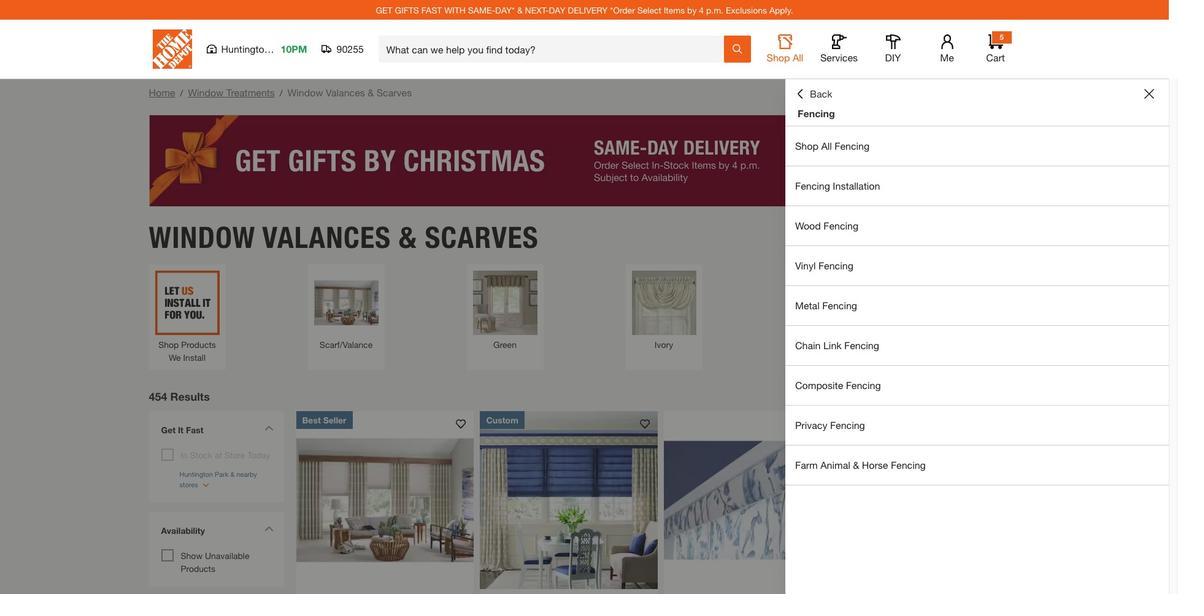 Task type: describe. For each thing, give the bounding box(es) containing it.
shop products we install link
[[155, 270, 219, 364]]

fencing right metal
[[823, 300, 858, 311]]

fast
[[422, 5, 442, 15]]

fencing installation link
[[786, 166, 1169, 206]]

home link
[[149, 87, 175, 98]]

fencing installation
[[796, 180, 881, 192]]

wood fencing link
[[786, 206, 1169, 246]]

store
[[225, 450, 245, 460]]

in stock at store today
[[181, 450, 270, 460]]

we
[[169, 352, 181, 363]]

menu containing shop all fencing
[[786, 126, 1169, 486]]

in
[[181, 450, 188, 460]]

scarf/valance link
[[314, 270, 378, 351]]

fencing up wood
[[796, 180, 831, 192]]

colored
[[819, 339, 849, 350]]

feedback link image
[[1162, 207, 1179, 274]]

shop all button
[[766, 34, 805, 64]]

me
[[941, 52, 954, 63]]

day
[[549, 5, 566, 15]]

wood cornice image
[[296, 411, 474, 589]]

chat with a home depot expert.
[[1054, 398, 1159, 406]]

chain
[[796, 339, 821, 351]]

composite fencing
[[796, 379, 881, 391]]

0 vertical spatial valances
[[326, 87, 365, 98]]

454 results
[[149, 390, 210, 403]]

fast
[[186, 425, 204, 435]]

with
[[445, 5, 466, 15]]

fencing right composite on the right
[[846, 379, 881, 391]]

next-
[[525, 5, 549, 15]]

unavailable
[[205, 550, 250, 561]]

p.m.
[[707, 5, 724, 15]]

cart 5
[[987, 33, 1005, 63]]

exclusions
[[726, 5, 767, 15]]

items
[[664, 5, 685, 15]]

get it fast
[[161, 425, 204, 435]]

metal fencing link
[[786, 286, 1169, 325]]

farm animal & horse fencing
[[796, 459, 926, 471]]

day*
[[495, 5, 515, 15]]

90255 button
[[322, 43, 364, 55]]

1 horizontal spatial home
[[1093, 398, 1113, 406]]

canova blackout polyester curtain valance image
[[849, 411, 1027, 589]]

back
[[810, 88, 833, 99]]

the home depot logo image
[[153, 29, 192, 69]]

0 vertical spatial scarves
[[377, 87, 412, 98]]

green link
[[473, 270, 537, 351]]

shop all
[[767, 52, 804, 63]]

metal
[[796, 300, 820, 311]]

products inside shop products we install
[[181, 339, 216, 350]]

fencing right horse on the right bottom of the page
[[891, 459, 926, 471]]

get gifts fast with same-day* & next-day delivery *order select items by 4 p.m. exclusions apply.
[[376, 5, 793, 15]]

installation
[[833, 180, 881, 192]]

shop all fencing link
[[786, 126, 1169, 166]]

ivory image
[[632, 270, 696, 335]]

0 horizontal spatial home
[[149, 87, 175, 98]]

ivory
[[655, 339, 674, 350]]

multi-colored
[[797, 339, 849, 350]]

in stock at store today link
[[181, 450, 270, 460]]

shop for shop all fencing
[[796, 140, 819, 152]]

metal fencing
[[796, 300, 858, 311]]

shop all fencing
[[796, 140, 870, 152]]

fencing right link
[[845, 339, 880, 351]]

contour valance only image
[[665, 411, 843, 589]]

fencing down back button
[[798, 107, 835, 119]]

expert.
[[1136, 398, 1159, 406]]

availability link
[[155, 518, 278, 546]]

show unavailable products
[[181, 550, 250, 574]]

rod pocket valance image
[[950, 270, 1014, 335]]

90255
[[337, 43, 364, 55]]

chain link fencing link
[[786, 326, 1169, 365]]

window valances & scarves
[[149, 219, 539, 255]]

1 / from the left
[[180, 88, 183, 98]]

454
[[149, 390, 167, 403]]

chain link fencing
[[796, 339, 880, 351]]

composite fencing link
[[786, 366, 1169, 405]]

services button
[[820, 34, 859, 64]]

custom
[[486, 415, 519, 425]]

privacy fencing
[[796, 419, 865, 431]]

shop products we install
[[158, 339, 216, 363]]

fencing up installation
[[835, 140, 870, 152]]

install
[[183, 352, 206, 363]]



Task type: locate. For each thing, give the bounding box(es) containing it.
*order
[[610, 5, 635, 15]]

all
[[793, 52, 804, 63], [822, 140, 832, 152]]

wood fencing
[[796, 220, 859, 231]]

valances
[[326, 87, 365, 98], [262, 219, 391, 255]]

services
[[821, 52, 858, 63]]

0 vertical spatial shop
[[767, 52, 790, 63]]

fencing right the privacy
[[830, 419, 865, 431]]

products up install
[[181, 339, 216, 350]]

best
[[302, 415, 321, 425]]

multi colored image
[[791, 270, 855, 335]]

treatments
[[226, 87, 275, 98]]

diy button
[[874, 34, 913, 64]]

0 vertical spatial products
[[181, 339, 216, 350]]

0 horizontal spatial scarves
[[377, 87, 412, 98]]

shop inside menu
[[796, 140, 819, 152]]

all up fencing installation
[[822, 140, 832, 152]]

window treatments link
[[188, 87, 275, 98]]

0 horizontal spatial /
[[180, 88, 183, 98]]

fencing right vinyl
[[819, 260, 854, 271]]

shop for shop products we install
[[158, 339, 179, 350]]

get it fast link
[[155, 417, 278, 445]]

window
[[188, 87, 224, 98], [288, 87, 323, 98], [149, 219, 256, 255]]

a
[[1087, 398, 1091, 406]]

gifts
[[395, 5, 419, 15]]

with
[[1072, 398, 1085, 406]]

privacy fencing link
[[786, 406, 1169, 445]]

me button
[[928, 34, 967, 64]]

get
[[161, 425, 176, 435]]

4
[[699, 5, 704, 15]]

shop up we
[[158, 339, 179, 350]]

home / window treatments / window valances & scarves
[[149, 87, 412, 98]]

2 horizontal spatial shop
[[796, 140, 819, 152]]

select
[[638, 5, 662, 15]]

products down the show
[[181, 563, 215, 574]]

scarf/valance
[[320, 339, 373, 350]]

multi-
[[797, 339, 819, 350]]

shop down the apply. at right
[[767, 52, 790, 63]]

1 vertical spatial all
[[822, 140, 832, 152]]

menu
[[786, 126, 1169, 486]]

1 horizontal spatial all
[[822, 140, 832, 152]]

5
[[1000, 33, 1004, 42]]

by
[[688, 5, 697, 15]]

same-
[[468, 5, 495, 15]]

10pm
[[281, 43, 307, 55]]

all for shop all
[[793, 52, 804, 63]]

apply.
[[770, 5, 793, 15]]

multi-colored link
[[791, 270, 855, 351]]

shop products we install image
[[155, 270, 219, 335]]

fabric cornice image
[[480, 411, 658, 589]]

composite
[[796, 379, 844, 391]]

vinyl fencing link
[[786, 246, 1169, 285]]

get
[[376, 5, 393, 15]]

fencing right wood
[[824, 220, 859, 231]]

cart
[[987, 52, 1005, 63]]

best seller
[[302, 415, 347, 425]]

shop inside button
[[767, 52, 790, 63]]

0 vertical spatial home
[[149, 87, 175, 98]]

scarf/valance image
[[314, 270, 378, 335]]

ivory link
[[632, 270, 696, 351]]

at
[[215, 450, 222, 460]]

shop up fencing installation
[[796, 140, 819, 152]]

home right a
[[1093, 398, 1113, 406]]

0 horizontal spatial shop
[[158, 339, 179, 350]]

farm
[[796, 459, 818, 471]]

1 vertical spatial home
[[1093, 398, 1113, 406]]

home
[[149, 87, 175, 98], [1093, 398, 1113, 406]]

/ right home link
[[180, 88, 183, 98]]

wood
[[796, 220, 821, 231]]

vinyl fencing
[[796, 260, 854, 271]]

/
[[180, 88, 183, 98], [280, 88, 283, 98]]

1 vertical spatial scarves
[[425, 219, 539, 255]]

stock
[[190, 450, 212, 460]]

all inside shop all fencing link
[[822, 140, 832, 152]]

green
[[494, 339, 517, 350]]

back button
[[796, 88, 833, 100]]

fencing
[[798, 107, 835, 119], [835, 140, 870, 152], [796, 180, 831, 192], [824, 220, 859, 231], [819, 260, 854, 271], [823, 300, 858, 311], [845, 339, 880, 351], [846, 379, 881, 391], [830, 419, 865, 431], [891, 459, 926, 471]]

products inside show unavailable products
[[181, 563, 215, 574]]

1 horizontal spatial /
[[280, 88, 283, 98]]

horse
[[862, 459, 889, 471]]

park
[[273, 43, 293, 55]]

drawer close image
[[1145, 89, 1155, 99]]

all up back button
[[793, 52, 804, 63]]

1 horizontal spatial shop
[[767, 52, 790, 63]]

show
[[181, 550, 203, 561]]

all for shop all fencing
[[822, 140, 832, 152]]

products
[[181, 339, 216, 350], [181, 563, 215, 574]]

2 vertical spatial shop
[[158, 339, 179, 350]]

availability
[[161, 525, 205, 536]]

animal
[[821, 459, 851, 471]]

shop inside shop products we install
[[158, 339, 179, 350]]

huntington park
[[221, 43, 293, 55]]

What can we help you find today? search field
[[386, 36, 723, 62]]

show unavailable products link
[[181, 550, 250, 574]]

delivery
[[568, 5, 608, 15]]

today
[[247, 450, 270, 460]]

2 / from the left
[[280, 88, 283, 98]]

sponsored banner image
[[149, 115, 1021, 207]]

all inside shop all button
[[793, 52, 804, 63]]

diy
[[886, 52, 901, 63]]

it
[[178, 425, 184, 435]]

huntington
[[221, 43, 270, 55]]

results
[[170, 390, 210, 403]]

1 vertical spatial products
[[181, 563, 215, 574]]

&
[[517, 5, 523, 15], [368, 87, 374, 98], [399, 219, 417, 255], [853, 459, 860, 471]]

privacy
[[796, 419, 828, 431]]

shop for shop all
[[767, 52, 790, 63]]

/ right treatments
[[280, 88, 283, 98]]

vinyl
[[796, 260, 816, 271]]

link
[[824, 339, 842, 351]]

0 vertical spatial all
[[793, 52, 804, 63]]

0 horizontal spatial all
[[793, 52, 804, 63]]

home down the home depot logo
[[149, 87, 175, 98]]

1 vertical spatial shop
[[796, 140, 819, 152]]

chat
[[1054, 398, 1070, 406]]

1 vertical spatial valances
[[262, 219, 391, 255]]

1 horizontal spatial scarves
[[425, 219, 539, 255]]

green image
[[473, 270, 537, 335]]



Task type: vqa. For each thing, say whether or not it's contained in the screenshot.
left Interior Doors link
no



